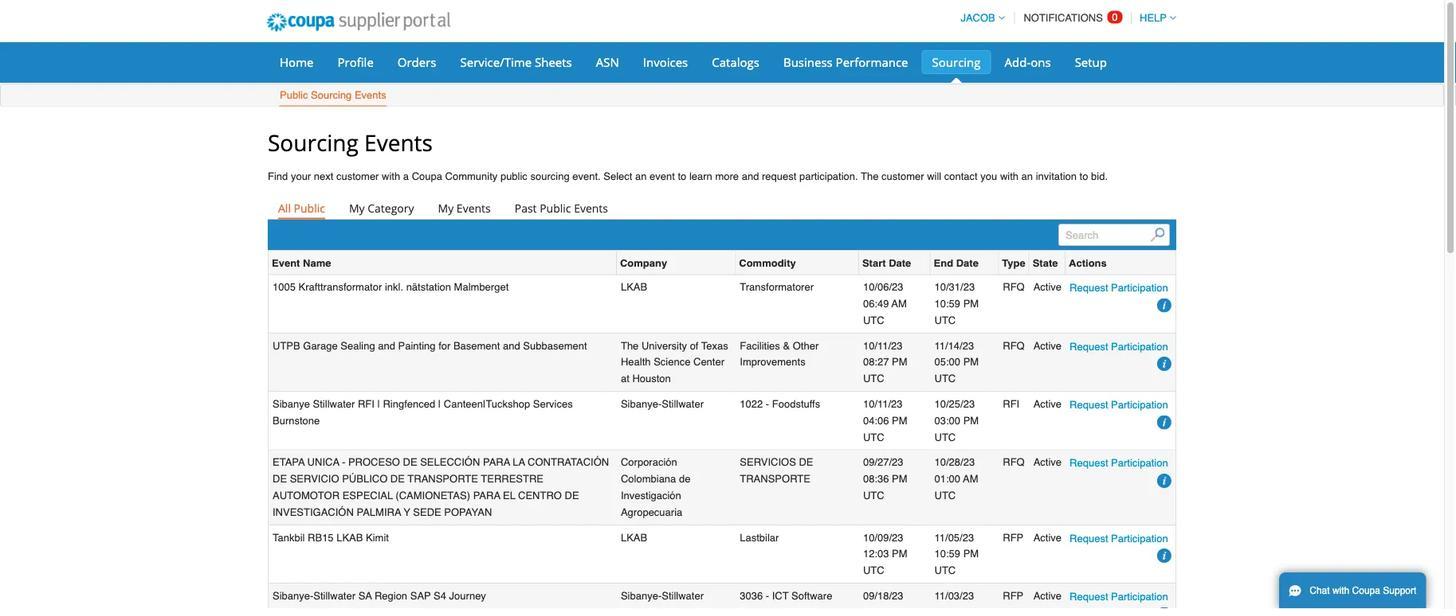 Task type: describe. For each thing, give the bounding box(es) containing it.
rfq for 10/31/23 10:59 pm utc
[[1003, 281, 1025, 293]]

events down event.
[[574, 200, 608, 216]]

11/03/23
[[935, 590, 974, 602]]

invoices link
[[633, 50, 699, 74]]

request participation button for 10/31/23 10:59 pm utc
[[1070, 280, 1168, 297]]

participation for 11/03/23 12:00 p
[[1111, 591, 1168, 603]]

centro
[[518, 490, 562, 502]]

request participation for 11/05/23 10:59 pm utc
[[1070, 533, 1168, 545]]

science
[[654, 356, 691, 368]]

sibanye- for sibanye stillwater rfi | ringfenced | canteen|tuckshop services burnstone
[[621, 398, 662, 410]]

0 horizontal spatial with
[[382, 171, 400, 183]]

09/27/23 08:36 pm utc
[[863, 457, 908, 502]]

coupa supplier portal image
[[256, 2, 461, 42]]

09/18/23
[[863, 590, 904, 602]]

the inside the university of texas health science center at houston
[[621, 340, 639, 352]]

services
[[533, 398, 573, 410]]

stillwater left the sa
[[314, 590, 356, 602]]

active for 10/31/23 10:59 pm utc
[[1034, 281, 1062, 293]]

jacob link
[[954, 12, 1005, 24]]

event
[[272, 257, 300, 269]]

11/14/23 05:00 pm utc
[[935, 340, 979, 385]]

sibanye- for sibanye-stillwater sa region sap s4 journey
[[621, 590, 662, 602]]

contratación
[[528, 457, 609, 469]]

11/03/23 12:00 p
[[935, 590, 979, 610]]

active for 11/14/23 05:00 pm utc
[[1034, 340, 1062, 352]]

08:27
[[863, 356, 889, 368]]

my for my category
[[349, 200, 365, 216]]

09/27/23
[[863, 457, 904, 469]]

commodity
[[739, 257, 796, 269]]

search image
[[1151, 228, 1165, 242]]

sa
[[358, 590, 372, 602]]

pm for 10/31/23 10:59 pm utc
[[964, 298, 979, 310]]

utc for 10/25/23 03:00 pm utc
[[935, 431, 956, 443]]

sheets
[[535, 54, 572, 70]]

utpb garage sealing and painting for basement and subbasement
[[273, 340, 587, 352]]

0
[[1112, 11, 1118, 23]]

notifications
[[1024, 12, 1103, 24]]

nätstation
[[406, 281, 451, 293]]

find your next customer with a coupa community public sourcing event. select an event to learn more and request participation. the customer will contact you with an invitation to bid.
[[268, 171, 1108, 183]]

de right proceso
[[403, 457, 417, 469]]

past public events
[[515, 200, 608, 216]]

la
[[513, 457, 525, 469]]

lkab for 1005 krafttransformator inkl. nätstation malmberget
[[621, 281, 647, 293]]

utc for 10/09/23 12:03 pm utc
[[863, 565, 885, 577]]

profile
[[338, 54, 374, 70]]

the university of texas health science center at houston
[[621, 340, 728, 385]]

public for past
[[540, 200, 571, 216]]

my events link
[[428, 197, 501, 219]]

events down community at the top of page
[[457, 200, 491, 216]]

11/14/23
[[935, 340, 974, 352]]

pm for 10/09/23 12:03 pm utc
[[892, 549, 908, 560]]

lkab left kimit
[[337, 532, 363, 544]]

catalogs link
[[702, 50, 770, 74]]

de down etapa
[[273, 473, 287, 485]]

automotor
[[273, 490, 340, 502]]

public
[[501, 171, 528, 183]]

stillwater down houston
[[662, 398, 704, 410]]

sourcing events
[[268, 127, 433, 157]]

request participation for 10/31/23 10:59 pm utc
[[1070, 282, 1168, 294]]

1 an from the left
[[635, 171, 647, 183]]

help link
[[1133, 12, 1177, 24]]

malmberget
[[454, 281, 509, 293]]

type state
[[1002, 257, 1058, 269]]

de inside servicios de transporte
[[799, 457, 814, 469]]

all public link
[[268, 197, 336, 219]]

state
[[1033, 257, 1058, 269]]

my events
[[438, 200, 491, 216]]

0 horizontal spatial and
[[378, 340, 395, 352]]

sealing
[[341, 340, 375, 352]]

2 customer from the left
[[882, 171, 924, 183]]

start
[[862, 257, 886, 269]]

request participation button for 11/05/23 10:59 pm utc
[[1070, 530, 1168, 547]]

event name button
[[272, 255, 331, 271]]

request for 11/14/23 05:00 pm utc
[[1070, 341, 1108, 353]]

a
[[403, 171, 409, 183]]

name
[[303, 257, 331, 269]]

03:00
[[935, 415, 961, 427]]

request participation button for 11/03/23 12:00 p
[[1070, 589, 1168, 606]]

utc for 10/31/23 10:59 pm utc
[[935, 314, 956, 326]]

rfi inside sibanye stillwater rfi | ringfenced | canteen|tuckshop services burnstone
[[358, 398, 375, 410]]

10/25/23 03:00 pm utc
[[935, 398, 979, 443]]

utpb
[[273, 340, 300, 352]]

10/11/23 for 04:06
[[863, 398, 903, 410]]

commodity button
[[739, 255, 796, 271]]

invoices
[[643, 54, 688, 70]]

01:00
[[935, 473, 961, 485]]

public for all
[[294, 200, 325, 216]]

pm for 10/11/23 08:27 pm utc
[[892, 356, 908, 368]]

1 to from the left
[[678, 171, 687, 183]]

university
[[642, 340, 687, 352]]

0 vertical spatial para
[[483, 457, 510, 469]]

chat with coupa support
[[1310, 586, 1417, 597]]

public sourcing events link
[[279, 86, 387, 106]]

1 horizontal spatial and
[[503, 340, 520, 352]]

10/28/23 01:00 am utc
[[935, 457, 979, 502]]

am for 10/06/23
[[892, 298, 907, 310]]

houston
[[632, 373, 671, 385]]

basement
[[454, 340, 500, 352]]

proceso
[[348, 457, 400, 469]]

04:06
[[863, 415, 889, 427]]

am for 10/28/23
[[963, 473, 979, 485]]

request for 10/25/23 03:00 pm utc
[[1070, 399, 1108, 411]]

tankbil
[[273, 532, 305, 544]]

06:49
[[863, 298, 889, 310]]

08:36
[[863, 473, 889, 485]]

home link
[[269, 50, 324, 74]]

10/31/23 10:59 pm utc
[[935, 281, 979, 326]]

&
[[783, 340, 790, 352]]

10:59 for 11/05/23
[[935, 549, 961, 560]]

palmira
[[357, 507, 401, 519]]

10/09/23 12:03 pm utc
[[863, 532, 908, 577]]

canteen|tuckshop
[[444, 398, 530, 410]]

center
[[694, 356, 725, 368]]

participation for 10/31/23 10:59 pm utc
[[1111, 282, 1168, 294]]

público
[[342, 473, 388, 485]]

events down profile link
[[355, 89, 386, 101]]

sourcing link
[[922, 50, 991, 74]]

pm for 11/05/23 10:59 pm utc
[[964, 549, 979, 560]]

pm for 11/14/23 05:00 pm utc
[[964, 356, 979, 368]]

find
[[268, 171, 288, 183]]

rfp for 11/03/23 12:00 p
[[1003, 590, 1024, 602]]

10/06/23 06:49 am utc
[[863, 281, 907, 326]]

10/11/23 for 08:27
[[863, 340, 903, 352]]

will
[[927, 171, 942, 183]]

performance
[[836, 54, 908, 70]]

my category link
[[339, 197, 425, 219]]

utc for 10/11/23 04:06 pm utc
[[863, 431, 885, 443]]

participation for 11/05/23 10:59 pm utc
[[1111, 533, 1168, 545]]

stillwater inside sibanye stillwater rfi | ringfenced | canteen|tuckshop services burnstone
[[313, 398, 355, 410]]

10:59 for 10/31/23
[[935, 298, 961, 310]]

date for end date
[[956, 257, 979, 269]]

request participation for 11/14/23 05:00 pm utc
[[1070, 341, 1168, 353]]

painting
[[398, 340, 436, 352]]

transporte inside servicios de transporte
[[740, 473, 811, 485]]

pm for 10/25/23 03:00 pm utc
[[964, 415, 979, 427]]

participation.
[[800, 171, 858, 183]]

de
[[679, 473, 691, 485]]

pm for 09/27/23 08:36 pm utc
[[892, 473, 908, 485]]

with inside button
[[1333, 586, 1350, 597]]

my for my events
[[438, 200, 454, 216]]

agropecuaria
[[621, 507, 683, 519]]

pm for 10/11/23 04:06 pm utc
[[892, 415, 908, 427]]

lkab for tankbil rb15 lkab kimit
[[621, 532, 647, 544]]



Task type: vqa. For each thing, say whether or not it's contained in the screenshot.


Task type: locate. For each thing, give the bounding box(es) containing it.
my left "category"
[[349, 200, 365, 216]]

with right chat
[[1333, 586, 1350, 597]]

utc up 11/14/23
[[935, 314, 956, 326]]

state button
[[1033, 255, 1058, 271]]

utc inside 11/05/23 10:59 pm utc
[[935, 565, 956, 577]]

my inside my events link
[[438, 200, 454, 216]]

rfp right 11/03/23 12:00 p
[[1003, 590, 1024, 602]]

10:59
[[935, 298, 961, 310], [935, 549, 961, 560]]

2 10/11/23 from the top
[[863, 398, 903, 410]]

journey
[[449, 590, 486, 602]]

0 horizontal spatial transporte
[[408, 473, 478, 485]]

2 request from the top
[[1070, 341, 1108, 353]]

actions button
[[1069, 255, 1107, 271]]

0 vertical spatial sourcing
[[932, 54, 981, 70]]

11/05/23 10:59 pm utc
[[935, 532, 979, 577]]

0 vertical spatial sibanye-stillwater
[[621, 398, 704, 410]]

10/11/23 up 08:27
[[863, 340, 903, 352]]

de down proceso
[[391, 473, 405, 485]]

1 rfp from the top
[[1003, 532, 1024, 544]]

3 request participation button from the top
[[1070, 397, 1168, 414]]

lastbilar
[[740, 532, 779, 544]]

past
[[515, 200, 537, 216]]

0 vertical spatial 10/11/23
[[863, 340, 903, 352]]

utc down 04:06
[[863, 431, 885, 443]]

10/11/23 inside 10/11/23 04:06 pm utc
[[863, 398, 903, 410]]

date right start
[[889, 257, 911, 269]]

10/11/23 08:27 pm utc
[[863, 340, 908, 385]]

1 horizontal spatial transporte
[[740, 473, 811, 485]]

1 vertical spatial sourcing
[[311, 89, 352, 101]]

y
[[404, 507, 410, 519]]

para left 'el'
[[473, 490, 500, 502]]

2 request participation from the top
[[1070, 341, 1168, 353]]

to left the bid.
[[1080, 171, 1089, 183]]

business performance
[[784, 54, 908, 70]]

utc down the 03:00
[[935, 431, 956, 443]]

1 request from the top
[[1070, 282, 1108, 294]]

utc down 08:27
[[863, 373, 885, 385]]

pm down 11/05/23
[[964, 549, 979, 560]]

setup
[[1075, 54, 1107, 70]]

rfq right the 10/28/23
[[1003, 457, 1025, 469]]

ons
[[1031, 54, 1051, 70]]

0 horizontal spatial coupa
[[412, 171, 442, 183]]

selección
[[420, 457, 480, 469]]

5 request from the top
[[1070, 533, 1108, 545]]

utc down 01:00
[[935, 490, 956, 502]]

0 vertical spatial rfp
[[1003, 532, 1024, 544]]

pm inside '11/14/23 05:00 pm utc'
[[964, 356, 979, 368]]

date inside "button"
[[889, 257, 911, 269]]

investigación
[[273, 507, 354, 519]]

coupa inside button
[[1353, 586, 1381, 597]]

0 horizontal spatial date
[[889, 257, 911, 269]]

end date button
[[934, 255, 979, 271]]

4 active from the top
[[1034, 457, 1062, 469]]

1 horizontal spatial coupa
[[1353, 586, 1381, 597]]

participation for 10/25/23 03:00 pm utc
[[1111, 399, 1168, 411]]

1 vertical spatial rfp
[[1003, 590, 1024, 602]]

3 active from the top
[[1034, 398, 1062, 410]]

rfi right 10/25/23
[[1003, 398, 1020, 410]]

pm down 10/09/23 at the right
[[892, 549, 908, 560]]

0 vertical spatial -
[[766, 398, 769, 410]]

lkab down agropecuaria
[[621, 532, 647, 544]]

unica
[[307, 457, 339, 469]]

10:59 inside 10/31/23 10:59 pm utc
[[935, 298, 961, 310]]

tab list
[[268, 197, 1177, 219]]

an left the invitation
[[1022, 171, 1033, 183]]

rfq for 10/28/23 01:00 am utc
[[1003, 457, 1025, 469]]

garage
[[303, 340, 338, 352]]

0 horizontal spatial |
[[377, 398, 380, 410]]

utc inside 10/11/23 04:06 pm utc
[[863, 431, 885, 443]]

participation for 11/14/23 05:00 pm utc
[[1111, 341, 1168, 353]]

0 horizontal spatial rfi
[[358, 398, 375, 410]]

inkl.
[[385, 281, 403, 293]]

|
[[377, 398, 380, 410], [438, 398, 441, 410]]

public right past
[[540, 200, 571, 216]]

am down "10/06/23"
[[892, 298, 907, 310]]

setup link
[[1065, 50, 1118, 74]]

to left learn
[[678, 171, 687, 183]]

invitation
[[1036, 171, 1077, 183]]

utc inside 10/31/23 10:59 pm utc
[[935, 314, 956, 326]]

servicios
[[740, 457, 796, 469]]

the up health
[[621, 340, 639, 352]]

navigation containing notifications 0
[[954, 2, 1177, 33]]

utc up 11/03/23
[[935, 565, 956, 577]]

transporte inside etapa unica - proceso de selección para la contratación de servicio público de transporte terrestre automotor especial (camionetas) para el centro de investigación palmira y sede popayan
[[408, 473, 478, 485]]

utc for 10/06/23 06:49 am utc
[[863, 314, 885, 326]]

sibanye-stillwater
[[621, 398, 704, 410], [621, 590, 704, 602]]

coupa right a
[[412, 171, 442, 183]]

am inside 10/28/23 01:00 am utc
[[963, 473, 979, 485]]

request participation for 10/25/23 03:00 pm utc
[[1070, 399, 1168, 411]]

1 horizontal spatial an
[[1022, 171, 1033, 183]]

lkab down company button
[[621, 281, 647, 293]]

1 sibanye-stillwater from the top
[[621, 398, 704, 410]]

0 vertical spatial am
[[892, 298, 907, 310]]

1005
[[273, 281, 296, 293]]

- right "1022"
[[766, 398, 769, 410]]

1 date from the left
[[889, 257, 911, 269]]

active for 10/25/23 03:00 pm utc
[[1034, 398, 1062, 410]]

2 | from the left
[[438, 398, 441, 410]]

1 vertical spatial sibanye-stillwater
[[621, 590, 704, 602]]

pm inside 10/25/23 03:00 pm utc
[[964, 415, 979, 427]]

2 request participation button from the top
[[1070, 338, 1168, 355]]

pm inside the 09/27/23 08:36 pm utc
[[892, 473, 908, 485]]

request participation button for 10/25/23 03:00 pm utc
[[1070, 397, 1168, 414]]

terrestre
[[481, 473, 544, 485]]

1 transporte from the left
[[408, 473, 478, 485]]

stillwater left 3036
[[662, 590, 704, 602]]

date inside "button"
[[956, 257, 979, 269]]

sourcing down jacob
[[932, 54, 981, 70]]

an left event
[[635, 171, 647, 183]]

0 horizontal spatial the
[[621, 340, 639, 352]]

2 to from the left
[[1080, 171, 1089, 183]]

my inside my category link
[[349, 200, 365, 216]]

1005 krafttransformator inkl. nätstation malmberget
[[273, 281, 509, 293]]

service/time sheets
[[460, 54, 572, 70]]

add-
[[1005, 54, 1031, 70]]

3 participation from the top
[[1111, 399, 1168, 411]]

other
[[793, 340, 819, 352]]

6 request participation button from the top
[[1070, 589, 1168, 606]]

sourcing for sourcing events
[[268, 127, 359, 157]]

sibanye-stillwater for 1022
[[621, 398, 704, 410]]

2 horizontal spatial with
[[1333, 586, 1350, 597]]

5 participation from the top
[[1111, 533, 1168, 545]]

utc for 10/11/23 08:27 pm utc
[[863, 373, 885, 385]]

active for 11/03/23 12:00 p
[[1034, 590, 1062, 602]]

| right ringfenced
[[438, 398, 441, 410]]

1 horizontal spatial rfi
[[1003, 398, 1020, 410]]

1 vertical spatial coupa
[[1353, 586, 1381, 597]]

pm inside 10/31/23 10:59 pm utc
[[964, 298, 979, 310]]

utc inside the 10/09/23 12:03 pm utc
[[863, 565, 885, 577]]

pm right 04:06
[[892, 415, 908, 427]]

my down community at the top of page
[[438, 200, 454, 216]]

de right centro in the bottom of the page
[[565, 490, 579, 502]]

utc down 06:49
[[863, 314, 885, 326]]

kimit
[[366, 532, 389, 544]]

6 request participation from the top
[[1070, 591, 1168, 603]]

6 participation from the top
[[1111, 591, 1168, 603]]

2 rfp from the top
[[1003, 590, 1024, 602]]

utc for 11/05/23 10:59 pm utc
[[935, 565, 956, 577]]

0 vertical spatial rfq
[[1003, 281, 1025, 293]]

1 horizontal spatial date
[[956, 257, 979, 269]]

1 10/11/23 from the top
[[863, 340, 903, 352]]

pm down 11/14/23
[[964, 356, 979, 368]]

support
[[1383, 586, 1417, 597]]

end date
[[934, 257, 979, 269]]

all public
[[278, 200, 325, 216]]

rfp right 11/05/23 10:59 pm utc
[[1003, 532, 1024, 544]]

transporte
[[408, 473, 478, 485], [740, 473, 811, 485]]

0 horizontal spatial my
[[349, 200, 365, 216]]

el
[[503, 490, 515, 502]]

5 active from the top
[[1034, 532, 1062, 544]]

1 horizontal spatial to
[[1080, 171, 1089, 183]]

utc for 10/28/23 01:00 am utc
[[935, 490, 956, 502]]

rfq down type button
[[1003, 281, 1025, 293]]

etapa
[[273, 457, 305, 469]]

10:59 inside 11/05/23 10:59 pm utc
[[935, 549, 961, 560]]

participation
[[1111, 282, 1168, 294], [1111, 341, 1168, 353], [1111, 399, 1168, 411], [1111, 458, 1168, 470], [1111, 533, 1168, 545], [1111, 591, 1168, 603]]

request
[[1070, 282, 1108, 294], [1070, 341, 1108, 353], [1070, 399, 1108, 411], [1070, 458, 1108, 470], [1070, 533, 1108, 545], [1070, 591, 1108, 603]]

stillwater
[[313, 398, 355, 410], [662, 398, 704, 410], [314, 590, 356, 602], [662, 590, 704, 602]]

customer right next
[[336, 171, 379, 183]]

- inside etapa unica - proceso de selección para la contratación de servicio público de transporte terrestre automotor especial (camionetas) para el centro de investigación palmira y sede popayan
[[342, 457, 345, 469]]

1 horizontal spatial the
[[861, 171, 879, 183]]

rfp for 11/05/23 10:59 pm utc
[[1003, 532, 1024, 544]]

0 horizontal spatial to
[[678, 171, 687, 183]]

participation for 10/28/23 01:00 am utc
[[1111, 458, 1168, 470]]

2 an from the left
[[1022, 171, 1033, 183]]

service/time
[[460, 54, 532, 70]]

10:59 down 11/05/23
[[935, 549, 961, 560]]

1 horizontal spatial customer
[[882, 171, 924, 183]]

1 horizontal spatial with
[[1000, 171, 1019, 183]]

10/28/23
[[935, 457, 975, 469]]

request participation button for 11/14/23 05:00 pm utc
[[1070, 338, 1168, 355]]

1 request participation button from the top
[[1070, 280, 1168, 297]]

Search text field
[[1059, 224, 1170, 246]]

date right end
[[956, 257, 979, 269]]

jacob
[[961, 12, 995, 24]]

sourcing for sourcing
[[932, 54, 981, 70]]

pm inside 10/11/23 04:06 pm utc
[[892, 415, 908, 427]]

the
[[861, 171, 879, 183], [621, 340, 639, 352]]

pm down 10/25/23
[[964, 415, 979, 427]]

5 request participation button from the top
[[1070, 530, 1168, 547]]

| left ringfenced
[[377, 398, 380, 410]]

0 horizontal spatial customer
[[336, 171, 379, 183]]

pm right 08:27
[[892, 356, 908, 368]]

customer left the will at top
[[882, 171, 924, 183]]

10/11/23 up 04:06
[[863, 398, 903, 410]]

5 request participation from the top
[[1070, 533, 1168, 545]]

1 vertical spatial 10:59
[[935, 549, 961, 560]]

2 vertical spatial rfq
[[1003, 457, 1025, 469]]

1 | from the left
[[377, 398, 380, 410]]

1 my from the left
[[349, 200, 365, 216]]

2 rfq from the top
[[1003, 340, 1025, 352]]

2 date from the left
[[956, 257, 979, 269]]

2 participation from the top
[[1111, 341, 1168, 353]]

utc down 08:36
[[863, 490, 885, 502]]

pm inside 10/11/23 08:27 pm utc
[[892, 356, 908, 368]]

10/09/23
[[863, 532, 904, 544]]

help
[[1140, 12, 1167, 24]]

2 vertical spatial -
[[766, 590, 769, 602]]

request for 11/05/23 10:59 pm utc
[[1070, 533, 1108, 545]]

sibanye-stillwater for 3036
[[621, 590, 704, 602]]

1 vertical spatial 10/11/23
[[863, 398, 903, 410]]

4 request participation from the top
[[1070, 458, 1168, 470]]

navigation
[[954, 2, 1177, 33]]

10/31/23
[[935, 281, 975, 293]]

stillwater up burnstone
[[313, 398, 355, 410]]

rfq right '11/14/23 05:00 pm utc' at the bottom right of the page
[[1003, 340, 1025, 352]]

past public events link
[[504, 197, 619, 219]]

end
[[934, 257, 954, 269]]

request participation button
[[1070, 280, 1168, 297], [1070, 338, 1168, 355], [1070, 397, 1168, 414], [1070, 455, 1168, 472], [1070, 530, 1168, 547], [1070, 589, 1168, 606]]

10/11/23 inside 10/11/23 08:27 pm utc
[[863, 340, 903, 352]]

0 vertical spatial the
[[861, 171, 879, 183]]

active for 11/05/23 10:59 pm utc
[[1034, 532, 1062, 544]]

- left ict
[[766, 590, 769, 602]]

sibanye
[[273, 398, 310, 410]]

event.
[[573, 171, 601, 183]]

1 vertical spatial para
[[473, 490, 500, 502]]

rfi left ringfenced
[[358, 398, 375, 410]]

2 sibanye-stillwater from the top
[[621, 590, 704, 602]]

utc inside the 09/27/23 08:36 pm utc
[[863, 490, 885, 502]]

utc inside 10/25/23 03:00 pm utc
[[935, 431, 956, 443]]

improvements
[[740, 356, 806, 368]]

2 vertical spatial sourcing
[[268, 127, 359, 157]]

am inside 10/06/23 06:49 am utc
[[892, 298, 907, 310]]

0 vertical spatial 10:59
[[935, 298, 961, 310]]

para left the la
[[483, 457, 510, 469]]

at
[[621, 373, 630, 385]]

orders link
[[387, 50, 447, 74]]

coupa left support
[[1353, 586, 1381, 597]]

request for 10/28/23 01:00 am utc
[[1070, 458, 1108, 470]]

1 participation from the top
[[1111, 282, 1168, 294]]

transformatorer
[[740, 281, 814, 293]]

6 active from the top
[[1034, 590, 1062, 602]]

am down the 10/28/23
[[963, 473, 979, 485]]

10/11/23
[[863, 340, 903, 352], [863, 398, 903, 410]]

sourcing up next
[[268, 127, 359, 157]]

facilities
[[740, 340, 780, 352]]

utc inside 10/28/23 01:00 am utc
[[935, 490, 956, 502]]

utc for 09/27/23 08:36 pm utc
[[863, 490, 885, 502]]

business performance link
[[773, 50, 919, 74]]

1 rfq from the top
[[1003, 281, 1025, 293]]

2 transporte from the left
[[740, 473, 811, 485]]

public down home link
[[280, 89, 308, 101]]

and
[[742, 171, 759, 183], [378, 340, 395, 352], [503, 340, 520, 352]]

select
[[604, 171, 632, 183]]

next
[[314, 171, 334, 183]]

2 rfi from the left
[[1003, 398, 1020, 410]]

1 horizontal spatial my
[[438, 200, 454, 216]]

krafttransformator
[[299, 281, 382, 293]]

more
[[715, 171, 739, 183]]

utc down 12:03
[[863, 565, 885, 577]]

- right unica
[[342, 457, 345, 469]]

utc inside '11/14/23 05:00 pm utc'
[[935, 373, 956, 385]]

burnstone
[[273, 415, 320, 427]]

0 horizontal spatial an
[[635, 171, 647, 183]]

1 horizontal spatial am
[[963, 473, 979, 485]]

request participation button for 10/28/23 01:00 am utc
[[1070, 455, 1168, 472]]

with left a
[[382, 171, 400, 183]]

pm down 09/27/23
[[892, 473, 908, 485]]

utc inside 10/06/23 06:49 am utc
[[863, 314, 885, 326]]

ringfenced
[[383, 398, 435, 410]]

3 request participation from the top
[[1070, 399, 1168, 411]]

2 10:59 from the top
[[935, 549, 961, 560]]

12:00
[[935, 607, 961, 610]]

servicio
[[290, 473, 339, 485]]

0 vertical spatial coupa
[[412, 171, 442, 183]]

6 request from the top
[[1070, 591, 1108, 603]]

sourcing down profile link
[[311, 89, 352, 101]]

de right servicios
[[799, 457, 814, 469]]

utc inside 10/11/23 08:27 pm utc
[[863, 373, 885, 385]]

investigación
[[621, 490, 681, 502]]

pm inside 11/05/23 10:59 pm utc
[[964, 549, 979, 560]]

4 request from the top
[[1070, 458, 1108, 470]]

start date button
[[862, 255, 911, 271]]

2 my from the left
[[438, 200, 454, 216]]

pm down "10/31/23"
[[964, 298, 979, 310]]

transporte down 'selección'
[[408, 473, 478, 485]]

4 participation from the top
[[1111, 458, 1168, 470]]

type
[[1002, 257, 1026, 269]]

request participation for 10/28/23 01:00 am utc
[[1070, 458, 1168, 470]]

2 active from the top
[[1034, 340, 1062, 352]]

1 active from the top
[[1034, 281, 1062, 293]]

events up a
[[364, 127, 433, 157]]

public
[[280, 89, 308, 101], [294, 200, 325, 216], [540, 200, 571, 216]]

1 vertical spatial the
[[621, 340, 639, 352]]

lkab
[[621, 281, 647, 293], [337, 532, 363, 544], [621, 532, 647, 544]]

tab list containing all public
[[268, 197, 1177, 219]]

date for start date
[[889, 257, 911, 269]]

add-ons link
[[994, 50, 1062, 74]]

public right all
[[294, 200, 325, 216]]

active for 10/28/23 01:00 am utc
[[1034, 457, 1062, 469]]

1 horizontal spatial |
[[438, 398, 441, 410]]

1 customer from the left
[[336, 171, 379, 183]]

3 rfq from the top
[[1003, 457, 1025, 469]]

utc for 11/14/23 05:00 pm utc
[[935, 373, 956, 385]]

10:59 down "10/31/23"
[[935, 298, 961, 310]]

2 horizontal spatial and
[[742, 171, 759, 183]]

with right you
[[1000, 171, 1019, 183]]

1 rfi from the left
[[358, 398, 375, 410]]

request for 11/03/23 12:00 p
[[1070, 591, 1108, 603]]

the right "participation."
[[861, 171, 879, 183]]

1 vertical spatial rfq
[[1003, 340, 1025, 352]]

s4
[[434, 590, 446, 602]]

(camionetas)
[[396, 490, 470, 502]]

- for sibanye stillwater rfi | ringfenced | canteen|tuckshop services burnstone
[[766, 398, 769, 410]]

rfq for 11/14/23 05:00 pm utc
[[1003, 340, 1025, 352]]

0 horizontal spatial am
[[892, 298, 907, 310]]

request participation for 11/03/23 12:00 p
[[1070, 591, 1168, 603]]

utc down the 05:00
[[935, 373, 956, 385]]

and right basement
[[503, 340, 520, 352]]

1 vertical spatial am
[[963, 473, 979, 485]]

sibanye-
[[621, 398, 662, 410], [273, 590, 314, 602], [621, 590, 662, 602]]

1 request participation from the top
[[1070, 282, 1168, 294]]

and right more
[[742, 171, 759, 183]]

1 vertical spatial -
[[342, 457, 345, 469]]

- for sibanye-stillwater sa region sap s4 journey
[[766, 590, 769, 602]]

learn
[[690, 171, 713, 183]]

4 request participation button from the top
[[1070, 455, 1168, 472]]

pm inside the 10/09/23 12:03 pm utc
[[892, 549, 908, 560]]

1 10:59 from the top
[[935, 298, 961, 310]]

transporte down servicios
[[740, 473, 811, 485]]

3 request from the top
[[1070, 399, 1108, 411]]

and right sealing
[[378, 340, 395, 352]]

popayan
[[444, 507, 492, 519]]

request for 10/31/23 10:59 pm utc
[[1070, 282, 1108, 294]]

orders
[[398, 54, 436, 70]]

sibanye stillwater rfi | ringfenced | canteen|tuckshop services burnstone
[[273, 398, 573, 427]]



